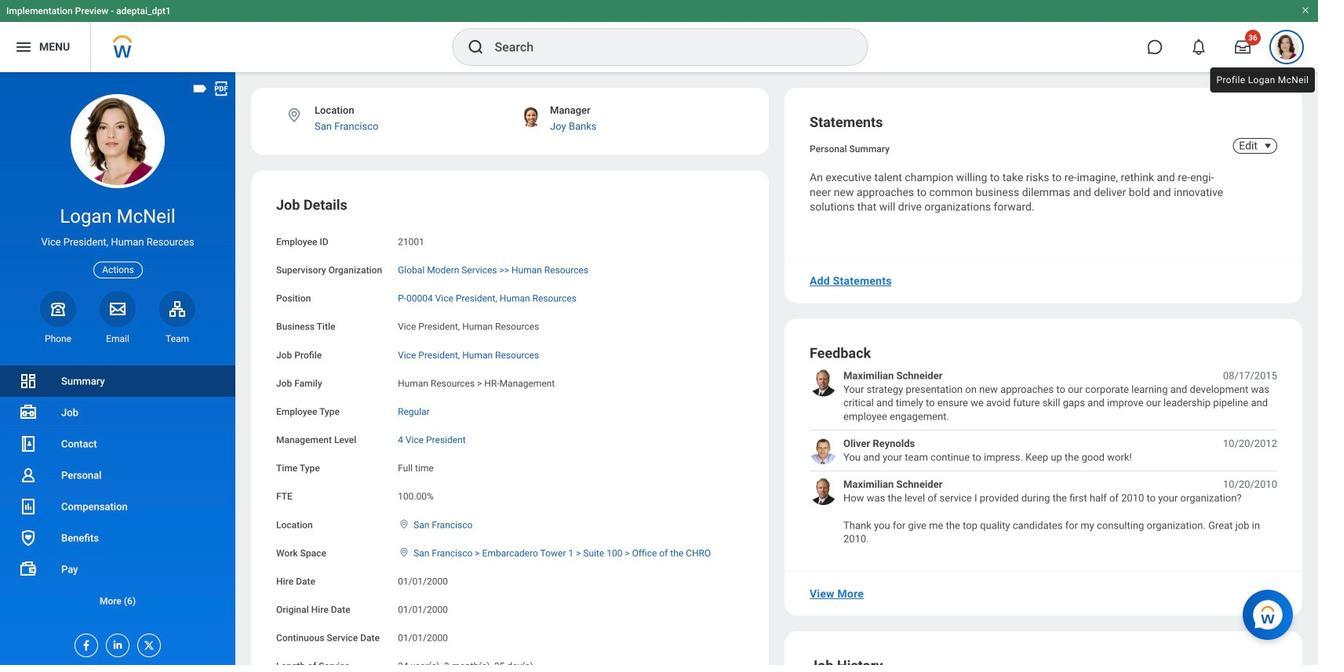 Task type: locate. For each thing, give the bounding box(es) containing it.
profile logan mcneil image
[[1275, 35, 1300, 63]]

employee's photo (maximilian schneider) image down employee's photo (oliver reynolds)
[[810, 478, 838, 506]]

summary image
[[19, 372, 38, 391]]

location image
[[398, 519, 411, 530]]

banner
[[0, 0, 1319, 72]]

0 horizontal spatial list
[[0, 366, 236, 617]]

list
[[0, 366, 236, 617], [810, 369, 1278, 546]]

1 horizontal spatial location image
[[398, 547, 411, 558]]

employee's photo (oliver reynolds) image
[[810, 437, 838, 465]]

inbox large image
[[1236, 39, 1251, 55]]

Search Workday  search field
[[495, 30, 836, 64]]

view printable version (pdf) image
[[213, 80, 230, 97]]

0 vertical spatial location image
[[286, 107, 303, 124]]

caret down image
[[1259, 140, 1278, 152]]

0 horizontal spatial location image
[[286, 107, 303, 124]]

linkedin image
[[107, 635, 124, 652]]

1 vertical spatial location image
[[398, 547, 411, 558]]

mail image
[[108, 300, 127, 319]]

tooltip
[[1208, 64, 1319, 96]]

employee's photo (maximilian schneider) image up employee's photo (oliver reynolds)
[[810, 369, 838, 397]]

phone logan mcneil element
[[40, 333, 76, 345]]

1 vertical spatial employee's photo (maximilian schneider) image
[[810, 478, 838, 506]]

view team image
[[168, 300, 187, 319]]

2 employee's photo (maximilian schneider) image from the top
[[810, 478, 838, 506]]

0 vertical spatial employee's photo (maximilian schneider) image
[[810, 369, 838, 397]]

location image
[[286, 107, 303, 124], [398, 547, 411, 558]]

notifications large image
[[1192, 39, 1207, 55]]

group
[[276, 196, 744, 666]]

full time element
[[398, 460, 434, 474]]

close environment banner image
[[1302, 5, 1311, 15]]

personal image
[[19, 466, 38, 485]]

employee's photo (maximilian schneider) image
[[810, 369, 838, 397], [810, 478, 838, 506]]



Task type: vqa. For each thing, say whether or not it's contained in the screenshot.
"Contact" icon
yes



Task type: describe. For each thing, give the bounding box(es) containing it.
x image
[[138, 635, 155, 652]]

1 employee's photo (maximilian schneider) image from the top
[[810, 369, 838, 397]]

phone image
[[47, 300, 69, 319]]

contact image
[[19, 435, 38, 454]]

personal summary element
[[810, 141, 890, 155]]

email logan mcneil element
[[100, 333, 136, 345]]

compensation image
[[19, 498, 38, 517]]

search image
[[467, 38, 486, 57]]

pay image
[[19, 561, 38, 579]]

facebook image
[[75, 635, 93, 652]]

navigation pane region
[[0, 72, 236, 666]]

tag image
[[192, 80, 209, 97]]

1 horizontal spatial list
[[810, 369, 1278, 546]]

team logan mcneil element
[[159, 333, 195, 345]]

justify image
[[14, 38, 33, 57]]

job image
[[19, 404, 38, 422]]

benefits image
[[19, 529, 38, 548]]



